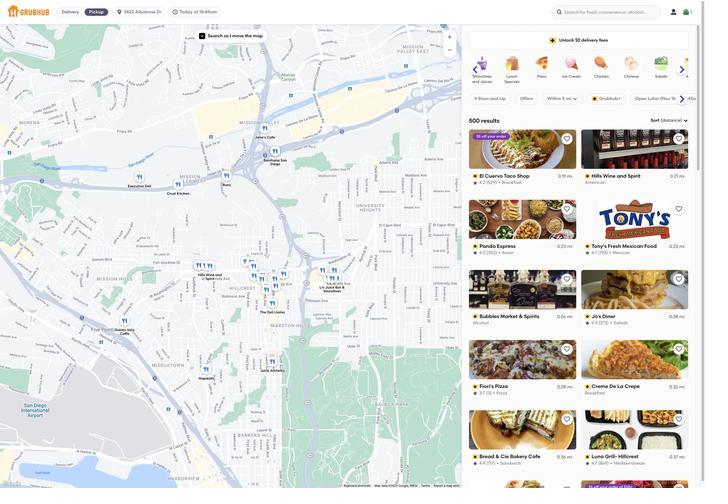 Task type: describe. For each thing, give the bounding box(es) containing it.
bread & cie bakery cafe image
[[256, 269, 269, 283]]

jo's
[[592, 314, 601, 320]]

juice alchemy image
[[266, 356, 279, 369]]

3.7
[[479, 391, 485, 396]]

hills wine and spirit image
[[204, 260, 216, 274]]

report a map error link
[[434, 485, 460, 488]]

jamba image
[[270, 280, 282, 294]]

• for diner
[[610, 321, 612, 326]]

open
[[635, 96, 647, 101]]

and left up
[[490, 96, 498, 101]]

0.21 mi
[[670, 174, 685, 179]]

babycakes image
[[260, 284, 273, 297]]

svg image inside 3 button
[[682, 8, 690, 16]]

save this restaurant image for panda express
[[563, 205, 571, 213]]

(273)
[[599, 321, 609, 326]]

as
[[224, 33, 229, 39]]

crepe
[[625, 384, 640, 390]]

4.3 for panda express
[[479, 250, 485, 256]]

fiori's
[[479, 384, 494, 390]]

tacaliente mexican grill image
[[328, 264, 341, 278]]

0.36 mi
[[557, 455, 572, 460]]

roots bowls image
[[323, 272, 335, 286]]

american
[[585, 180, 606, 185]]

bunz image
[[220, 170, 233, 183]]

0.28 for diner
[[669, 314, 678, 320]]

star icon image for tony's fresh mexican food
[[585, 251, 590, 256]]

bunz
[[223, 183, 231, 187]]

1 horizontal spatial spirit
[[628, 173, 641, 179]]

subway® image
[[256, 273, 268, 287]]

move
[[232, 33, 244, 39]]

results
[[481, 117, 500, 124]]

jo's diner
[[592, 314, 615, 320]]

$0
[[575, 38, 580, 43]]

subscription pass image for hills wine and spirit
[[585, 174, 590, 179]]

• mediterranean
[[610, 461, 645, 466]]

smoothies inside smoothies and juices
[[473, 74, 492, 79]]

gelato vero caffe image
[[118, 315, 131, 329]]

delivery
[[581, 38, 598, 43]]

gelato vero caffe
[[115, 328, 135, 336]]

save this restaurant button for luna grill- hillcrest
[[673, 414, 685, 426]]

at inside button
[[194, 9, 198, 15]]

unlock $0 delivery fees
[[559, 38, 608, 43]]

uncle biff's killer cookies image
[[277, 268, 290, 282]]

hapieats image
[[200, 363, 212, 377]]

0 vertical spatial asian
[[686, 74, 696, 79]]

chinese image
[[620, 57, 642, 70]]

oscars mexican seafood image
[[276, 268, 289, 281]]

ice
[[562, 74, 568, 79]]

0 vertical spatial salads
[[655, 74, 667, 79]]

stars
[[478, 96, 489, 101]]

1 vertical spatial at
[[677, 96, 681, 101]]

(529)
[[486, 180, 497, 185]]

a
[[444, 485, 445, 488]]

your
[[487, 134, 495, 139]]

subscription pass image for el cuervo taco shop
[[473, 174, 478, 179]]

• for grill-
[[610, 461, 612, 466]]

0.23 mi for panda express
[[557, 244, 572, 249]]

today at 10:45am
[[180, 9, 217, 15]]

mi for tony's fresh mexican food
[[679, 244, 685, 249]]

tony's
[[592, 243, 607, 249]]

star icon image for el cuervo taco shop
[[473, 181, 478, 186]]

• asian
[[499, 250, 514, 256]]

grubhub plus flag logo image for grubhub+
[[592, 97, 598, 102]]

fiori's pizza image
[[192, 259, 204, 273]]

save this restaurant button for panda express
[[561, 204, 572, 215]]

smoothies inside liv juice bar & smoothies
[[323, 289, 341, 293]]

and inside smoothies and juices
[[472, 80, 479, 84]]

deli inside "bunz executive deli"
[[145, 184, 151, 188]]

taco
[[504, 173, 516, 179]]

luna grill- hillcrest image
[[257, 269, 269, 283]]

0.37 mi
[[670, 455, 685, 460]]

svg image inside 3822 albatross dr button
[[116, 9, 123, 15]]

0 horizontal spatial breakfast
[[502, 180, 522, 185]]

hills inside map region
[[198, 273, 205, 277]]

)
[[680, 118, 682, 123]]

bubbles market & spirits logo image
[[469, 270, 576, 310]]

$5 off your order
[[476, 134, 506, 139]]

pizza for fiori's pizza
[[495, 384, 508, 390]]

save this restaurant button for tony's fresh mexican food
[[673, 204, 685, 215]]

0.19
[[558, 174, 566, 179]]

juice alchemy
[[260, 369, 285, 373]]

• for fresh
[[609, 250, 611, 256]]

sort
[[651, 118, 659, 123]]

diego
[[270, 162, 280, 166]]

unlock
[[559, 38, 574, 43]]

(352)
[[486, 250, 497, 256]]

pizza for • pizza
[[497, 391, 507, 396]]

save this restaurant image for tony's fresh mexican food
[[675, 205, 683, 213]]

subway® logo image
[[469, 481, 576, 489]]

gelato
[[115, 328, 126, 332]]

0 vertical spatial hills
[[592, 173, 602, 179]]

4.7 for tony's fresh mexican food
[[591, 250, 597, 256]]

0.23 mi for tony's fresh mexican food
[[669, 244, 685, 249]]

4.9
[[479, 461, 485, 466]]

svg image right )
[[683, 118, 688, 123]]

within
[[547, 96, 561, 101]]

16
[[671, 96, 676, 101]]

svg image left search
[[200, 34, 204, 38]]

0 horizontal spatial svg image
[[572, 97, 577, 102]]

de
[[609, 384, 616, 390]]

sandwich
[[500, 461, 521, 466]]

3822
[[124, 9, 134, 15]]

pickup button
[[83, 7, 110, 17]]

food
[[644, 243, 657, 249]]

el cuervo taco shop image
[[240, 255, 252, 269]]

tony's fresh mexican food image
[[200, 260, 212, 273]]

asian image
[[680, 57, 702, 70]]

7 eleven image
[[266, 351, 278, 365]]

mi for creme de la crepe
[[679, 385, 685, 390]]

save this restaurant button for jo's diner
[[673, 274, 685, 285]]

0.32
[[669, 385, 678, 390]]

i
[[230, 33, 231, 39]]

map
[[374, 485, 381, 488]]

• mexican
[[609, 250, 630, 256]]

chocolat hillcrest image
[[266, 272, 279, 286]]

alchemy
[[270, 369, 285, 373]]

4.3 (352)
[[479, 250, 497, 256]]

the deli llama
[[260, 311, 285, 315]]

$5
[[476, 134, 481, 139]]

save this restaurant image for bubbles market & spirits
[[563, 276, 571, 283]]

star icon image for luna grill- hillcrest
[[585, 462, 590, 467]]

1 vertical spatial &
[[519, 314, 523, 320]]

0.26 mi
[[557, 314, 572, 320]]

1 vertical spatial mexican
[[613, 250, 630, 256]]

(
[[661, 118, 662, 123]]

save this restaurant image for luna grill- hillcrest
[[675, 416, 683, 424]]

wine inside hills wine and spirit
[[206, 273, 214, 277]]

panda
[[479, 243, 496, 249]]

1 horizontal spatial deli
[[267, 311, 273, 315]]

and down hills wine and spirit logo
[[617, 173, 626, 179]]

subscription pass image for panda express
[[473, 244, 478, 249]]

panda express image
[[245, 256, 258, 270]]

star icon image for jo's diner
[[585, 321, 590, 326]]

hills wine and spirit inside map region
[[198, 273, 222, 281]]

subscription pass image for tony's fresh mexican food
[[585, 244, 590, 249]]

• for pizza
[[493, 391, 495, 396]]

san
[[281, 158, 287, 162]]

luna grill- hillcrest logo image
[[581, 411, 688, 450]]

figaro dessert cafe logo image
[[581, 481, 688, 489]]

hillcrest
[[618, 454, 638, 460]]

save this restaurant image for bread & cie bakery cafe
[[563, 416, 571, 424]]

chinese
[[624, 74, 639, 79]]

4.7 (194)
[[591, 250, 608, 256]]

0.19 mi
[[558, 174, 572, 179]]

4.3 for jo's diner
[[591, 321, 597, 326]]

3 button
[[682, 7, 692, 18]]

0 vertical spatial pizza
[[537, 74, 546, 79]]

and inside map region
[[215, 273, 222, 277]]

cuervo
[[485, 173, 503, 179]]

report
[[434, 485, 443, 488]]

4.7 for luna grill- hillcrest
[[591, 461, 597, 466]]

• for express
[[499, 250, 500, 256]]

chicken image
[[591, 57, 612, 70]]

save this restaurant image for fiori's pizza
[[563, 346, 571, 353]]

offers
[[520, 96, 533, 101]]

0 horizontal spatial juice
[[260, 369, 269, 373]]

save this restaurant button for hills wine and spirit
[[673, 133, 685, 145]]

minus icon image
[[447, 47, 453, 53]]

shortcuts
[[358, 485, 371, 488]]

creme
[[592, 384, 608, 390]]

subscription pass image for jo's diner
[[585, 315, 590, 319]]

5
[[562, 96, 565, 101]]

panda express
[[479, 243, 516, 249]]

plus icon image
[[447, 34, 453, 40]]

3.7 (3)
[[479, 391, 492, 396]]

creme de la crepe image
[[248, 270, 260, 283]]

keyboard
[[344, 485, 357, 488]]

fiori's pizza logo image
[[469, 340, 576, 380]]



Task type: locate. For each thing, give the bounding box(es) containing it.
3822 albatross dr button
[[112, 7, 168, 17]]

star icon image left 4.2
[[473, 181, 478, 186]]

None field
[[651, 118, 688, 124]]

svg image left 3822
[[116, 9, 123, 15]]

subscription pass image up alcohol at the bottom
[[473, 315, 478, 319]]

1 horizontal spatial salads
[[655, 74, 667, 79]]

chicken
[[594, 74, 609, 79]]

subscription pass image left 'jo's'
[[585, 315, 590, 319]]

smoothies up juices
[[473, 74, 492, 79]]

0 vertical spatial wine
[[603, 173, 616, 179]]

1 horizontal spatial hills
[[592, 173, 602, 179]]

save this restaurant image for creme de la crepe
[[675, 346, 683, 353]]

asian down asian image
[[686, 74, 696, 79]]

subscription pass image left luna
[[585, 455, 590, 460]]

wine
[[603, 173, 616, 179], [206, 273, 214, 277]]

lunch specials
[[504, 74, 519, 84]]

& left spirits
[[519, 314, 523, 320]]

3822 albatross dr
[[124, 9, 162, 15]]

1 horizontal spatial asian
[[686, 74, 696, 79]]

fees
[[599, 38, 608, 43]]

liv juice bar & smoothies image
[[326, 272, 338, 286]]

crust kitchen image
[[172, 178, 184, 192]]

keyboard shortcuts button
[[344, 484, 371, 489]]

subscription pass image for creme de la crepe
[[585, 385, 590, 389]]

0 horizontal spatial &
[[342, 286, 345, 290]]

& left cie
[[496, 454, 499, 460]]

4.3 down 'jo's'
[[591, 321, 597, 326]]

1 horizontal spatial wine
[[603, 173, 616, 179]]

• down diner
[[610, 321, 612, 326]]

juice inside liv juice bar & smoothies
[[325, 286, 334, 290]]

jo's diner image
[[193, 259, 205, 273]]

subscription pass image left bread on the bottom right of the page
[[473, 455, 478, 460]]

1 vertical spatial 0.28 mi
[[557, 385, 572, 390]]

1 vertical spatial grubhub plus flag logo image
[[592, 97, 598, 102]]

2 vertical spatial &
[[496, 454, 499, 460]]

cafe right jane's
[[267, 135, 275, 140]]

figaro dessert cafe image
[[261, 269, 273, 283]]

at right today
[[194, 9, 198, 15]]

star icon image for panda express
[[473, 251, 478, 256]]

svg image
[[670, 8, 677, 16], [116, 9, 123, 15], [172, 9, 178, 15], [556, 9, 563, 15], [200, 34, 204, 38], [683, 118, 688, 123]]

1 horizontal spatial 4.3
[[591, 321, 597, 326]]

&
[[342, 286, 345, 290], [519, 314, 523, 320], [496, 454, 499, 460]]

mi for hills wine and spirit
[[679, 174, 685, 179]]

svg image
[[682, 8, 690, 16], [572, 97, 577, 102]]

0.28 mi for fiori's pizza
[[557, 385, 572, 390]]

spirit down hills wine and spirit logo
[[628, 173, 641, 179]]

star icon image for bread & cie bakery cafe
[[473, 462, 478, 467]]

bread & cie bakery cafe logo image
[[469, 411, 576, 450]]

0.28 mi for jo's diner
[[669, 314, 685, 320]]

star icon image left 4.3 (352)
[[473, 251, 478, 256]]

• pizza
[[493, 391, 507, 396]]

10:45am)
[[682, 96, 702, 101]]

0 vertical spatial 0.28
[[669, 314, 678, 320]]

later
[[648, 96, 659, 101]]

2 0.23 mi from the left
[[669, 244, 685, 249]]

asian down express
[[502, 250, 514, 256]]

la fuente mexican food image
[[323, 272, 336, 286]]

star icon image
[[473, 181, 478, 186], [473, 251, 478, 256], [585, 251, 590, 256], [585, 321, 590, 326], [473, 391, 478, 396], [473, 462, 478, 467], [585, 462, 590, 467]]

2 vertical spatial subscription pass image
[[473, 315, 478, 319]]

tony's fresh mexican food
[[592, 243, 657, 249]]

• right (3)
[[493, 391, 495, 396]]

1 vertical spatial pizza
[[495, 384, 508, 390]]

0 horizontal spatial map
[[253, 33, 263, 39]]

• down grill-
[[610, 461, 612, 466]]

0.28 mi
[[669, 314, 685, 320], [557, 385, 572, 390]]

subscription pass image left panda
[[473, 244, 478, 249]]

0 horizontal spatial at
[[194, 9, 198, 15]]

0 horizontal spatial wine
[[206, 273, 214, 277]]

1 vertical spatial svg image
[[572, 97, 577, 102]]

subscription pass image for luna grill- hillcrest
[[585, 455, 590, 460]]

0 horizontal spatial cafe
[[267, 135, 275, 140]]

the deli llama image
[[266, 297, 279, 311]]

kitchen
[[177, 192, 190, 196]]

0 vertical spatial grubhub plus flag logo image
[[549, 37, 557, 43]]

spirit down hills wine and spirit icon
[[205, 277, 214, 281]]

subscription pass image for fiori's pizza
[[473, 385, 478, 389]]

0 vertical spatial deli
[[145, 184, 151, 188]]

1 subscription pass image from the top
[[473, 174, 478, 179]]

4.7 down tony's
[[591, 250, 597, 256]]

cafe inside map region
[[267, 135, 275, 140]]

4.9 (717)
[[479, 461, 495, 466]]

juices
[[480, 80, 492, 84]]

1 horizontal spatial smoothies
[[473, 74, 492, 79]]

pizza image
[[531, 57, 553, 70]]

0 vertical spatial 4.7
[[591, 250, 597, 256]]

star icon image left 4.9
[[473, 462, 478, 467]]

hapieats
[[199, 377, 214, 381]]

1 horizontal spatial breakfast
[[585, 391, 605, 396]]

hills wine and spirit up 'american'
[[592, 173, 641, 179]]

0 horizontal spatial salads
[[614, 321, 628, 326]]

svg image inside the today at 10:45am button
[[172, 9, 178, 15]]

1 0.23 mi from the left
[[557, 244, 572, 249]]

1 vertical spatial hills wine and spirit
[[198, 273, 222, 281]]

lunch
[[506, 74, 517, 79]]

0.37
[[670, 455, 678, 460]]

pizza up • pizza
[[495, 384, 508, 390]]

lunch specials image
[[501, 57, 523, 70]]

star icon image for fiori's pizza
[[473, 391, 478, 396]]

1 vertical spatial wine
[[206, 273, 214, 277]]

1 vertical spatial 0.28
[[557, 385, 566, 390]]

subscription pass image for bread & cie bakery cafe
[[473, 455, 478, 460]]

1 horizontal spatial 0.28 mi
[[669, 314, 685, 320]]

4.7 (869)
[[591, 461, 609, 466]]

Search for food, convenience, alcohol... search field
[[551, 5, 660, 19]]

bread
[[479, 454, 494, 460]]

1 vertical spatial 4.7
[[591, 461, 597, 466]]

save this restaurant button for bread & cie bakery cafe
[[561, 414, 572, 426]]

mediterranean
[[614, 461, 645, 466]]

0.26
[[557, 314, 566, 320]]

• for cuervo
[[498, 180, 500, 185]]

specials
[[504, 80, 519, 84]]

0 horizontal spatial deli
[[145, 184, 151, 188]]

salads down diner
[[614, 321, 628, 326]]

0.23 for tony's fresh mexican food
[[669, 244, 678, 249]]

terms
[[421, 485, 430, 488]]

• right the (529) on the top
[[498, 180, 500, 185]]

benihana san diego
[[264, 158, 287, 166]]

smoothies
[[473, 74, 492, 79], [323, 289, 341, 293]]

panda express logo image
[[469, 200, 576, 239]]

4.3 down panda
[[479, 250, 485, 256]]

star icon image left the 3.7
[[473, 391, 478, 396]]

1 horizontal spatial 0.23 mi
[[669, 244, 685, 249]]

mi for bubbles market & spirits
[[567, 314, 572, 320]]

llama
[[274, 311, 285, 315]]

main navigation navigation
[[0, 0, 700, 24]]

0 horizontal spatial asian
[[502, 250, 514, 256]]

salads down salads image
[[655, 74, 667, 79]]

1 horizontal spatial 0.28
[[669, 314, 678, 320]]

fiori's pizza
[[479, 384, 508, 390]]

• right (194)
[[609, 250, 611, 256]]

0 vertical spatial 4.3
[[479, 250, 485, 256]]

deli right executive
[[145, 184, 151, 188]]

hills up 'american'
[[592, 173, 602, 179]]

1 0.23 from the left
[[557, 244, 566, 249]]

• down panda express
[[499, 250, 500, 256]]

0 vertical spatial hills wine and spirit
[[592, 173, 641, 179]]

fresh
[[608, 243, 621, 249]]

1 horizontal spatial juice
[[325, 286, 334, 290]]

search
[[208, 33, 223, 39]]

1 horizontal spatial 0.23
[[669, 244, 678, 249]]

sort ( distance )
[[651, 118, 682, 123]]

mi for fiori's pizza
[[567, 385, 572, 390]]

•
[[498, 180, 500, 185], [499, 250, 500, 256], [609, 250, 611, 256], [610, 321, 612, 326], [493, 391, 495, 396], [497, 461, 499, 466], [610, 461, 612, 466]]

mi for luna grill- hillcrest
[[679, 455, 685, 460]]

spirits
[[524, 314, 539, 320]]

0 horizontal spatial 0.23 mi
[[557, 244, 572, 249]]

1 horizontal spatial map
[[446, 485, 452, 488]]

1 vertical spatial hills
[[198, 273, 205, 277]]

grill-
[[605, 454, 617, 460]]

servall market image
[[330, 272, 343, 286]]

(194)
[[598, 250, 608, 256]]

0 horizontal spatial 0.28 mi
[[557, 385, 572, 390]]

albatross
[[135, 9, 156, 15]]

0 vertical spatial spirit
[[628, 173, 641, 179]]

subscription pass image up 'american'
[[585, 174, 590, 179]]

papi's cantina image
[[269, 273, 281, 287]]

crust kitchen
[[167, 192, 190, 196]]

tony's fresh mexican food logo image
[[599, 200, 670, 239]]

1 vertical spatial spirit
[[205, 277, 214, 281]]

1 vertical spatial cafe
[[528, 454, 540, 460]]

4.3 (273)
[[591, 321, 609, 326]]

caffe
[[120, 332, 129, 336]]

mexican up the • mexican on the bottom right of page
[[622, 243, 643, 249]]

1 horizontal spatial hills wine and spirit
[[592, 173, 641, 179]]

liv
[[320, 286, 324, 290]]

google image
[[2, 480, 22, 489]]

save this restaurant button
[[561, 133, 572, 145], [673, 133, 685, 145], [561, 204, 572, 215], [673, 204, 685, 215], [561, 274, 572, 285], [673, 274, 685, 285], [561, 344, 572, 355], [673, 344, 685, 355], [561, 414, 572, 426], [673, 414, 685, 426], [561, 485, 572, 489], [673, 485, 685, 489]]

save this restaurant image for hills wine and spirit
[[675, 135, 683, 143]]

1 vertical spatial 4.3
[[591, 321, 597, 326]]

save this restaurant button for creme de la crepe
[[673, 344, 685, 355]]

google,
[[399, 485, 409, 488]]

breakfast down "creme"
[[585, 391, 605, 396]]

mexican down tony's fresh mexican food
[[613, 250, 630, 256]]

1 horizontal spatial grubhub plus flag logo image
[[592, 97, 598, 102]]

map region
[[0, 0, 528, 489]]

benihana
[[264, 158, 280, 162]]

open later (nov 16 at 10:45am)
[[635, 96, 702, 101]]

executive deli image
[[133, 171, 146, 185]]

breakfast down taco
[[502, 180, 522, 185]]

grubhub plus flag logo image left unlock
[[549, 37, 557, 43]]

deli right the
[[267, 311, 273, 315]]

subscription pass image left fiori's in the right of the page
[[473, 385, 478, 389]]

1 horizontal spatial cafe
[[528, 454, 540, 460]]

• breakfast
[[498, 180, 522, 185]]

cafe right bakery
[[528, 454, 540, 460]]

0 vertical spatial breakfast
[[502, 180, 522, 185]]

creme de la crepe logo image
[[581, 340, 688, 380]]

0 vertical spatial 0.28 mi
[[669, 314, 685, 320]]

bubbles
[[479, 314, 499, 320]]

svg image left 3 button
[[670, 8, 677, 16]]

shop
[[517, 173, 530, 179]]

0 vertical spatial map
[[253, 33, 263, 39]]

0.28 for pizza
[[557, 385, 566, 390]]

vero
[[127, 328, 135, 332]]

0.21
[[670, 174, 678, 179]]

smoothies down liv juice bar & smoothies image
[[323, 289, 341, 293]]

off
[[482, 134, 487, 139]]

2 subscription pass image from the top
[[473, 244, 478, 249]]

el cuervo taco shop logo image
[[469, 130, 576, 169]]

0 vertical spatial mexican
[[622, 243, 643, 249]]

(869)
[[598, 461, 609, 466]]

salads image
[[650, 57, 672, 70]]

1 vertical spatial smoothies
[[323, 289, 341, 293]]

mi for panda express
[[567, 244, 572, 249]]

express
[[497, 243, 516, 249]]

1 horizontal spatial svg image
[[682, 8, 690, 16]]

0 horizontal spatial spirit
[[205, 277, 214, 281]]

1 horizontal spatial at
[[677, 96, 681, 101]]

breakfast
[[502, 180, 522, 185], [585, 391, 605, 396]]

0.23
[[557, 244, 566, 249], [669, 244, 678, 249]]

bubbles market & spirits image
[[248, 260, 260, 274]]

0 horizontal spatial 0.28
[[557, 385, 566, 390]]

1 4.7 from the top
[[591, 250, 597, 256]]

star icon image left 4.7 (869)
[[585, 462, 590, 467]]

up
[[500, 96, 506, 101]]

0 vertical spatial subscription pass image
[[473, 174, 478, 179]]

mi for el cuervo taco shop
[[567, 174, 572, 179]]

2 0.23 from the left
[[669, 244, 678, 249]]

1 vertical spatial deli
[[267, 311, 273, 315]]

svg image left today
[[172, 9, 178, 15]]

today
[[180, 9, 193, 15]]

star icon image left "4.7 (194)"
[[585, 251, 590, 256]]

& right bar
[[342, 286, 345, 290]]

0 horizontal spatial 4.3
[[479, 250, 485, 256]]

la
[[617, 384, 623, 390]]

save this restaurant button for fiori's pizza
[[561, 344, 572, 355]]

0 horizontal spatial hills
[[198, 273, 205, 277]]

benihana san diego image
[[269, 145, 281, 159]]

4
[[474, 96, 477, 101]]

1 vertical spatial map
[[446, 485, 452, 488]]

hills wine and spirit logo image
[[581, 130, 688, 169]]

mi for bread & cie bakery cafe
[[567, 455, 572, 460]]

0 vertical spatial smoothies
[[473, 74, 492, 79]]

juice left alchemy
[[260, 369, 269, 373]]

2 horizontal spatial &
[[519, 314, 523, 320]]

at right 16
[[677, 96, 681, 101]]

svg image up unlock
[[556, 9, 563, 15]]

jane's cafe image
[[259, 122, 271, 136]]

asian
[[686, 74, 696, 79], [502, 250, 514, 256]]

4.7 down luna
[[591, 461, 597, 466]]

0 vertical spatial cafe
[[267, 135, 275, 140]]

1 horizontal spatial &
[[496, 454, 499, 460]]

and left juices
[[472, 80, 479, 84]]

jane's
[[255, 135, 266, 140]]

and right tony's fresh mexican food "icon"
[[215, 273, 222, 277]]

2 vertical spatial pizza
[[497, 391, 507, 396]]

pizza
[[537, 74, 546, 79], [495, 384, 508, 390], [497, 391, 507, 396]]

crust
[[167, 192, 176, 196]]

star icon image left 4.3 (273)
[[585, 321, 590, 326]]

save this restaurant image
[[563, 135, 571, 143], [675, 135, 683, 143], [563, 205, 571, 213], [563, 276, 571, 283], [675, 276, 683, 283], [563, 416, 571, 424], [563, 486, 571, 489]]

none field containing sort
[[651, 118, 688, 124]]

juice
[[325, 286, 334, 290], [260, 369, 269, 373]]

subscription pass image for bubbles market & spirits
[[473, 315, 478, 319]]

4 stars and up
[[474, 96, 506, 101]]

rainbow flowers image
[[316, 264, 329, 278]]

hills wine and spirit down jo's diner "image"
[[198, 273, 222, 281]]

save this restaurant image for jo's diner
[[675, 276, 683, 283]]

executive
[[128, 184, 144, 188]]

1 vertical spatial salads
[[614, 321, 628, 326]]

smoothies and juices image
[[471, 57, 493, 70]]

pizza down pizza image
[[537, 74, 546, 79]]

within 5 mi
[[547, 96, 571, 101]]

subscription pass image left el
[[473, 174, 478, 179]]

& inside liv juice bar & smoothies
[[342, 286, 345, 290]]

map right a
[[446, 485, 452, 488]]

1 vertical spatial juice
[[260, 369, 269, 373]]

• for &
[[497, 461, 499, 466]]

pizza down fiori's pizza
[[497, 391, 507, 396]]

save this restaurant button for bubbles market & spirits
[[561, 274, 572, 285]]

0 vertical spatial &
[[342, 286, 345, 290]]

0 vertical spatial at
[[194, 9, 198, 15]]

save this restaurant image
[[675, 205, 683, 213], [563, 346, 571, 353], [675, 346, 683, 353], [675, 416, 683, 424], [675, 486, 683, 489]]

luna grill- hillcrest
[[592, 454, 638, 460]]

map right the at top left
[[253, 33, 263, 39]]

at
[[194, 9, 198, 15], [677, 96, 681, 101]]

2 4.7 from the top
[[591, 461, 597, 466]]

500 results
[[469, 117, 500, 124]]

1 vertical spatial subscription pass image
[[473, 244, 478, 249]]

0.23 for panda express
[[557, 244, 566, 249]]

0 horizontal spatial hills wine and spirit
[[198, 273, 222, 281]]

grubhub plus flag logo image for unlock $0 delivery fees
[[549, 37, 557, 43]]

el
[[479, 173, 484, 179]]

salads
[[655, 74, 667, 79], [614, 321, 628, 326]]

10:45am
[[199, 9, 217, 15]]

goi cuon image
[[260, 280, 273, 294]]

grubhub plus flag logo image left grubhub+
[[592, 97, 598, 102]]

grubhub plus flag logo image
[[549, 37, 557, 43], [592, 97, 598, 102]]

mi for jo's diner
[[679, 314, 685, 320]]

1 vertical spatial asian
[[502, 250, 514, 256]]

hills down jo's diner "image"
[[198, 273, 205, 277]]

3 subscription pass image from the top
[[473, 315, 478, 319]]

3
[[690, 9, 692, 15]]

ra sushi san diego image
[[269, 145, 281, 159]]

spirit inside map region
[[205, 277, 214, 281]]

0.36
[[557, 455, 566, 460]]

the
[[245, 33, 252, 39]]

juice right liv
[[325, 286, 334, 290]]

0 horizontal spatial grubhub plus flag logo image
[[549, 37, 557, 43]]

• right (717)
[[497, 461, 499, 466]]

1 vertical spatial breakfast
[[585, 391, 605, 396]]

subscription pass image left tony's
[[585, 244, 590, 249]]

subscription pass image
[[473, 174, 478, 179], [473, 244, 478, 249], [473, 315, 478, 319]]

0 horizontal spatial smoothies
[[323, 289, 341, 293]]

map data ©2023 google, inegi
[[374, 485, 418, 488]]

subscription pass image left "creme"
[[585, 385, 590, 389]]

ice cream image
[[561, 57, 583, 70]]

0 horizontal spatial 0.23
[[557, 244, 566, 249]]

luna
[[592, 454, 604, 460]]

subscription pass image
[[585, 174, 590, 179], [585, 244, 590, 249], [585, 315, 590, 319], [473, 385, 478, 389], [585, 385, 590, 389], [473, 455, 478, 460], [585, 455, 590, 460]]

bunz executive deli
[[128, 183, 231, 188]]

map
[[253, 33, 263, 39], [446, 485, 452, 488]]

0 vertical spatial juice
[[325, 286, 334, 290]]

alcohol
[[473, 321, 489, 326]]

jo's diner logo image
[[581, 270, 688, 310]]

error
[[453, 485, 460, 488]]

0 vertical spatial svg image
[[682, 8, 690, 16]]



Task type: vqa. For each thing, say whether or not it's contained in the screenshot.
TONY'S FRESH MEXICAN FOOD image
yes



